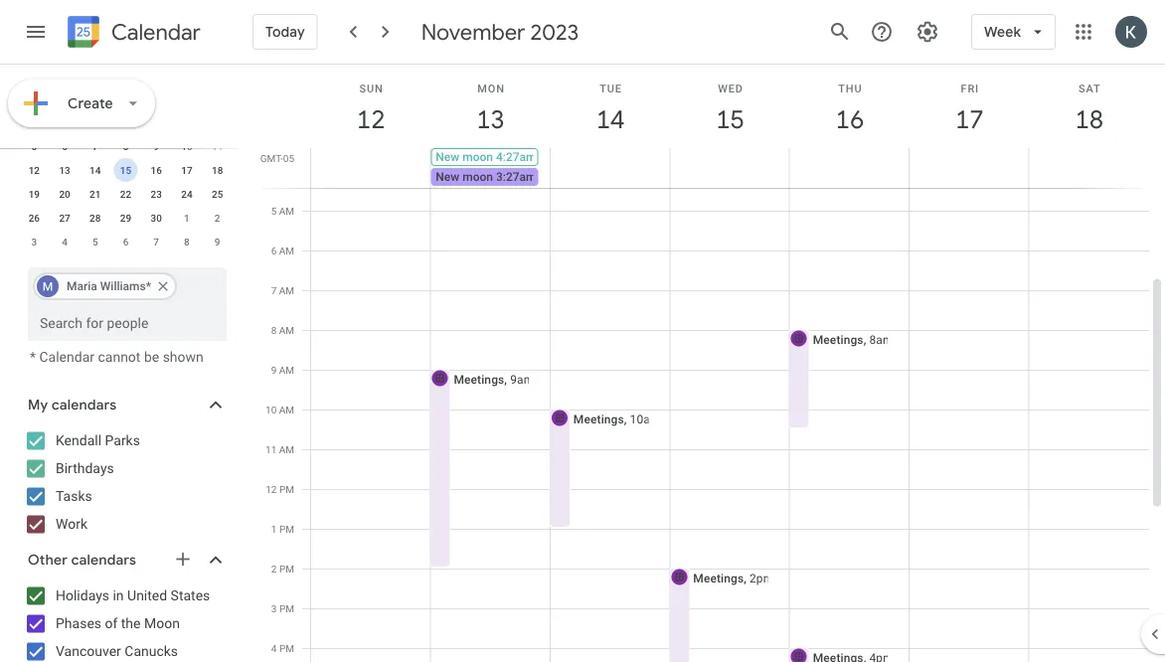 Task type: locate. For each thing, give the bounding box(es) containing it.
2 am from the top
[[279, 245, 294, 257]]

None search field
[[0, 259, 247, 365]]

0 horizontal spatial 5
[[92, 235, 98, 247]]

15 cell
[[111, 158, 141, 182]]

16
[[835, 103, 863, 136], [151, 164, 162, 176]]

1 vertical spatial 15
[[120, 164, 131, 176]]

13
[[476, 103, 504, 136], [59, 164, 70, 176]]

vancouver
[[56, 643, 121, 660]]

new up "new moon 3:27am" button
[[436, 150, 460, 164]]

10 am
[[266, 404, 294, 416]]

1 for 1
[[184, 211, 190, 223]]

19
[[29, 188, 40, 199]]

17 link
[[947, 96, 993, 142]]

1 horizontal spatial 9
[[271, 364, 277, 376]]

0 vertical spatial 7
[[154, 235, 159, 247]]

create
[[68, 95, 113, 112]]

0 vertical spatial 5
[[271, 205, 277, 217]]

16 down thu
[[835, 103, 863, 136]]

gmt-
[[260, 152, 283, 164]]

30
[[151, 211, 162, 223]]

meetings
[[813, 333, 864, 347], [454, 373, 505, 386], [574, 412, 625, 426], [694, 572, 744, 585]]

meetings left 10am
[[574, 412, 625, 426]]

5 for 5
[[92, 235, 98, 247]]

15 up the 22
[[120, 164, 131, 176]]

14
[[595, 103, 624, 136], [90, 164, 101, 176]]

0 vertical spatial 14
[[595, 103, 624, 136]]

20 element
[[53, 182, 77, 205]]

* up my
[[30, 349, 36, 365]]

0 vertical spatial 1
[[184, 211, 190, 223]]

12 down 11
[[266, 483, 277, 495]]

3:27am
[[496, 170, 537, 184]]

row containing 3
[[19, 229, 233, 253]]

05
[[283, 152, 294, 164]]

calendars for other calendars
[[71, 551, 136, 569]]

meetings left 9am
[[454, 373, 505, 386]]

1 horizontal spatial 7
[[271, 285, 277, 296]]

13 up 20
[[59, 164, 70, 176]]

2 moon from the top
[[463, 170, 493, 184]]

states
[[171, 587, 210, 604]]

the
[[121, 615, 141, 632]]

new
[[436, 150, 460, 164], [436, 170, 460, 184]]

18 down the sat
[[1075, 103, 1103, 136]]

8
[[184, 235, 190, 247], [271, 324, 277, 336]]

, left 10am
[[625, 412, 627, 426]]

main drawer image
[[24, 20, 48, 44]]

0 vertical spatial 17
[[955, 103, 983, 136]]

7 down 6 am on the left top of page
[[271, 285, 277, 296]]

december 3 element
[[22, 229, 46, 253]]

0 horizontal spatial calendar
[[39, 349, 95, 365]]

0 horizontal spatial *
[[30, 349, 36, 365]]

1 vertical spatial moon
[[463, 170, 493, 184]]

, for 8am
[[864, 333, 867, 347]]

0 horizontal spatial 9
[[215, 235, 220, 247]]

, for 9am
[[505, 373, 507, 386]]

1 vertical spatial 1
[[271, 523, 277, 535]]

am up 6 am on the left top of page
[[279, 205, 294, 217]]

* calendar cannot be shown
[[30, 349, 204, 365]]

0 vertical spatial 8
[[184, 235, 190, 247]]

november 2023
[[422, 18, 579, 46]]

meetings left '2pm'
[[694, 572, 744, 585]]

0 horizontal spatial 6
[[123, 235, 129, 247]]

calendars inside dropdown button
[[71, 551, 136, 569]]

am right 11
[[279, 444, 294, 456]]

december 5 element
[[83, 229, 107, 253]]

1 horizontal spatial 1
[[271, 523, 277, 535]]

2 pm
[[271, 563, 294, 575]]

5 down "28" element
[[92, 235, 98, 247]]

3 am from the top
[[279, 285, 294, 296]]

13 down mon
[[476, 103, 504, 136]]

14 link
[[588, 96, 634, 142]]

3 down 2 pm
[[271, 603, 277, 615]]

* inside maria williams, selected option
[[146, 279, 151, 293]]

1 for 1 pm
[[271, 523, 277, 535]]

0 vertical spatial new
[[436, 150, 460, 164]]

4
[[62, 235, 68, 247], [271, 643, 277, 655]]

13 element
[[53, 158, 77, 182]]

calendars inside dropdown button
[[52, 396, 117, 414]]

7
[[154, 235, 159, 247], [271, 285, 277, 296]]

13 link
[[468, 96, 514, 142]]

1 horizontal spatial 8
[[271, 324, 277, 336]]

pm for 1 pm
[[279, 523, 294, 535]]

moon up "new moon 3:27am" button
[[463, 150, 493, 164]]

26 element
[[22, 205, 46, 229]]

1 inside row
[[184, 211, 190, 223]]

9 inside 'element'
[[215, 235, 220, 247]]

1 horizontal spatial 13
[[476, 103, 504, 136]]

29 element
[[114, 205, 138, 229]]

15 down wed
[[715, 103, 744, 136]]

calendars up kendall on the bottom left of page
[[52, 396, 117, 414]]

2 for 2 pm
[[271, 563, 277, 575]]

4 down 3 pm
[[271, 643, 277, 655]]

moon down new moon 4:27am button
[[463, 170, 493, 184]]

27
[[59, 211, 70, 223]]

,
[[864, 333, 867, 347], [505, 373, 507, 386], [625, 412, 627, 426], [744, 572, 747, 585]]

2 vertical spatial 12
[[266, 483, 277, 495]]

2023
[[531, 18, 579, 46]]

1 horizontal spatial 2
[[271, 563, 277, 575]]

am down 8 am
[[279, 364, 294, 376]]

1 horizontal spatial 6
[[271, 245, 277, 257]]

5 pm from the top
[[279, 643, 294, 655]]

12 element
[[22, 158, 46, 182]]

december 9 element
[[206, 229, 229, 253]]

7 for 7
[[154, 235, 159, 247]]

2pm
[[750, 572, 774, 585]]

28 element
[[83, 205, 107, 229]]

add other calendars image
[[173, 549, 193, 569]]

18 link
[[1067, 96, 1113, 142]]

, left 9am
[[505, 373, 507, 386]]

2 up december 9 'element'
[[215, 211, 220, 223]]

meetings for meetings , 10am
[[574, 412, 625, 426]]

1 am from the top
[[279, 205, 294, 217]]

9
[[215, 235, 220, 247], [271, 364, 277, 376]]

moon
[[463, 150, 493, 164], [463, 170, 493, 184]]

meetings left 8am
[[813, 333, 864, 347]]

pm down 1 pm
[[279, 563, 294, 575]]

, left '2pm'
[[744, 572, 747, 585]]

wed 15
[[715, 82, 744, 136]]

9am
[[511, 373, 534, 386]]

1 horizontal spatial 12
[[266, 483, 277, 495]]

cell
[[311, 12, 431, 663], [429, 12, 551, 663], [549, 12, 671, 663], [669, 12, 791, 663], [789, 12, 910, 663], [910, 12, 1030, 663], [1030, 12, 1150, 663], [19, 134, 49, 158], [49, 134, 80, 158], [80, 134, 111, 158], [111, 134, 141, 158], [141, 134, 172, 158], [172, 134, 202, 158], [202, 134, 233, 158], [311, 148, 431, 188], [431, 148, 551, 188], [551, 148, 670, 188], [670, 148, 790, 188], [790, 148, 910, 188], [910, 148, 1029, 188], [1029, 148, 1149, 188]]

pm up 2 pm
[[279, 523, 294, 535]]

4 pm from the top
[[279, 603, 294, 615]]

my
[[28, 396, 48, 414]]

7 am from the top
[[279, 444, 294, 456]]

18
[[1075, 103, 1103, 136], [212, 164, 223, 176]]

13 inside row
[[59, 164, 70, 176]]

16 up 23
[[151, 164, 162, 176]]

0 vertical spatial 2
[[215, 211, 220, 223]]

none search field containing * calendar cannot be shown
[[0, 259, 247, 365]]

4:27am
[[496, 150, 537, 164]]

am for 11 am
[[279, 444, 294, 456]]

3
[[31, 235, 37, 247], [271, 603, 277, 615]]

0 horizontal spatial 15
[[120, 164, 131, 176]]

2 horizontal spatial 12
[[356, 103, 384, 136]]

*
[[146, 279, 151, 293], [30, 349, 36, 365]]

1 vertical spatial 18
[[212, 164, 223, 176]]

6 inside grid
[[271, 245, 277, 257]]

1 horizontal spatial calendar
[[111, 18, 201, 46]]

12 for 12 pm
[[266, 483, 277, 495]]

1 horizontal spatial 18
[[1075, 103, 1103, 136]]

12
[[356, 103, 384, 136], [29, 164, 40, 176], [266, 483, 277, 495]]

row containing 26
[[19, 205, 233, 229]]

1 vertical spatial 8
[[271, 324, 277, 336]]

5
[[271, 205, 277, 217], [92, 235, 98, 247]]

5 for 5 am
[[271, 205, 277, 217]]

6 inside december 6 element
[[123, 235, 129, 247]]

24 element
[[175, 182, 199, 205]]

3 inside grid
[[271, 603, 277, 615]]

6 down 29 element
[[123, 235, 129, 247]]

0 vertical spatial calendar
[[111, 18, 201, 46]]

0 vertical spatial 13
[[476, 103, 504, 136]]

calendar element
[[64, 12, 201, 56]]

my calendars list
[[4, 425, 247, 540]]

meetings for meetings , 2pm
[[694, 572, 744, 585]]

0 vertical spatial 15
[[715, 103, 744, 136]]

1
[[184, 211, 190, 223], [271, 523, 277, 535]]

tue 14
[[595, 82, 624, 136]]

6 for 6
[[123, 235, 129, 247]]

1 horizontal spatial 4
[[271, 643, 277, 655]]

0 horizontal spatial 3
[[31, 235, 37, 247]]

0 vertical spatial 9
[[215, 235, 220, 247]]

, left 8am
[[864, 333, 867, 347]]

4 am from the top
[[279, 324, 294, 336]]

1 vertical spatial 4
[[271, 643, 277, 655]]

0 horizontal spatial 8
[[184, 235, 190, 247]]

1 vertical spatial 13
[[59, 164, 70, 176]]

calendar up create
[[111, 18, 201, 46]]

1 horizontal spatial 15
[[715, 103, 744, 136]]

9 up 10
[[271, 364, 277, 376]]

2 for 2
[[215, 211, 220, 223]]

1 horizontal spatial 14
[[595, 103, 624, 136]]

1 vertical spatial 9
[[271, 364, 277, 376]]

0 horizontal spatial 13
[[59, 164, 70, 176]]

12 down sun
[[356, 103, 384, 136]]

28
[[90, 211, 101, 223]]

0 vertical spatial calendars
[[52, 396, 117, 414]]

0 vertical spatial 4
[[62, 235, 68, 247]]

phases of the moon
[[56, 615, 180, 632]]

4 for 4 pm
[[271, 643, 277, 655]]

15 inside cell
[[120, 164, 131, 176]]

15
[[715, 103, 744, 136], [120, 164, 131, 176]]

0 horizontal spatial 7
[[154, 235, 159, 247]]

pm down 3 pm
[[279, 643, 294, 655]]

1 horizontal spatial *
[[146, 279, 151, 293]]

2 new from the top
[[436, 170, 460, 184]]

0 horizontal spatial 12
[[29, 164, 40, 176]]

0 vertical spatial moon
[[463, 150, 493, 164]]

5 up 6 am on the left top of page
[[271, 205, 277, 217]]

8 am
[[271, 324, 294, 336]]

am
[[279, 205, 294, 217], [279, 245, 294, 257], [279, 285, 294, 296], [279, 324, 294, 336], [279, 364, 294, 376], [279, 404, 294, 416], [279, 444, 294, 456]]

12 up 19
[[29, 164, 40, 176]]

9 am
[[271, 364, 294, 376]]

0 vertical spatial 18
[[1075, 103, 1103, 136]]

1 vertical spatial *
[[30, 349, 36, 365]]

pm for 3 pm
[[279, 603, 294, 615]]

0 vertical spatial 3
[[31, 235, 37, 247]]

1 vertical spatial 17
[[181, 164, 193, 176]]

new moon 4:27am new moon 3:27am
[[436, 150, 537, 184]]

0 vertical spatial *
[[146, 279, 151, 293]]

2 pm from the top
[[279, 523, 294, 535]]

1 vertical spatial 2
[[271, 563, 277, 575]]

17 down 'fri'
[[955, 103, 983, 136]]

calendar up the my calendars
[[39, 349, 95, 365]]

1 pm from the top
[[279, 483, 294, 495]]

december 4 element
[[53, 229, 77, 253]]

1 vertical spatial new
[[436, 170, 460, 184]]

1 vertical spatial 7
[[271, 285, 277, 296]]

12 for 12 element
[[29, 164, 40, 176]]

21
[[90, 188, 101, 199]]

am right 10
[[279, 404, 294, 416]]

december 8 element
[[175, 229, 199, 253]]

6 am from the top
[[279, 404, 294, 416]]

17
[[955, 103, 983, 136], [181, 164, 193, 176]]

0 horizontal spatial 14
[[90, 164, 101, 176]]

14 up 21
[[90, 164, 101, 176]]

1 horizontal spatial 3
[[271, 603, 277, 615]]

calendars
[[52, 396, 117, 414], [71, 551, 136, 569]]

17 up 24
[[181, 164, 193, 176]]

new down new moon 4:27am button
[[436, 170, 460, 184]]

calendar
[[111, 18, 201, 46], [39, 349, 95, 365]]

4 inside grid
[[271, 643, 277, 655]]

2 down 1 pm
[[271, 563, 277, 575]]

0 horizontal spatial 17
[[181, 164, 193, 176]]

1 vertical spatial 5
[[92, 235, 98, 247]]

1 vertical spatial 3
[[271, 603, 277, 615]]

3 inside row
[[31, 235, 37, 247]]

1 vertical spatial 14
[[90, 164, 101, 176]]

1 vertical spatial calendar
[[39, 349, 95, 365]]

23
[[151, 188, 162, 199]]

5 am from the top
[[279, 364, 294, 376]]

4 pm
[[271, 643, 294, 655]]

14 down tue
[[595, 103, 624, 136]]

sat 18
[[1075, 82, 1103, 136]]

am for 10 am
[[279, 404, 294, 416]]

1 vertical spatial calendars
[[71, 551, 136, 569]]

15 element
[[114, 158, 138, 182]]

work
[[56, 516, 88, 532]]

12 inside row
[[29, 164, 40, 176]]

1 down "12 pm"
[[271, 523, 277, 535]]

am down '5 am'
[[279, 245, 294, 257]]

12 pm
[[266, 483, 294, 495]]

22 element
[[114, 182, 138, 205]]

other calendars list
[[4, 580, 247, 663]]

18 up "25"
[[212, 164, 223, 176]]

pm up 1 pm
[[279, 483, 294, 495]]

4 down 27 element
[[62, 235, 68, 247]]

1 vertical spatial 12
[[29, 164, 40, 176]]

7 inside "element"
[[154, 235, 159, 247]]

0 horizontal spatial 2
[[215, 211, 220, 223]]

row
[[302, 12, 1150, 663], [19, 134, 233, 158], [302, 148, 1166, 188], [19, 158, 233, 182], [19, 182, 233, 205], [19, 205, 233, 229], [19, 229, 233, 253]]

1 horizontal spatial 16
[[835, 103, 863, 136]]

8 up 9 am
[[271, 324, 277, 336]]

pm for 12 pm
[[279, 483, 294, 495]]

* up search for people text field
[[146, 279, 151, 293]]

1 horizontal spatial 5
[[271, 205, 277, 217]]

8 down december 1 element
[[184, 235, 190, 247]]

, for 10am
[[625, 412, 627, 426]]

6 up 7 am
[[271, 245, 277, 257]]

0 horizontal spatial 1
[[184, 211, 190, 223]]

row group
[[19, 110, 233, 253]]

tue
[[600, 82, 622, 95]]

am down 6 am on the left top of page
[[279, 285, 294, 296]]

week button
[[972, 8, 1056, 56]]

3 down 26 "element"
[[31, 235, 37, 247]]

7 down 30 element
[[154, 235, 159, 247]]

2 inside december 2 element
[[215, 211, 220, 223]]

pm down 2 pm
[[279, 603, 294, 615]]

3 pm from the top
[[279, 563, 294, 575]]

am for 5 am
[[279, 205, 294, 217]]

1 up december 8 element
[[184, 211, 190, 223]]

am up 9 am
[[279, 324, 294, 336]]

1 horizontal spatial 17
[[955, 103, 983, 136]]

kendall
[[56, 432, 102, 449]]

grid
[[255, 12, 1166, 663]]

calendars up in
[[71, 551, 136, 569]]

23 element
[[144, 182, 168, 205]]

1 vertical spatial 16
[[151, 164, 162, 176]]

december 6 element
[[114, 229, 138, 253]]

4 inside december 4 element
[[62, 235, 68, 247]]

0 horizontal spatial 4
[[62, 235, 68, 247]]

0 vertical spatial 16
[[835, 103, 863, 136]]

9 down december 2 element
[[215, 235, 220, 247]]



Task type: vqa. For each thing, say whether or not it's contained in the screenshot.
December 5 element
yes



Task type: describe. For each thing, give the bounding box(es) containing it.
4 for 4
[[62, 235, 68, 247]]

sun 12
[[356, 82, 384, 136]]

* for *
[[146, 279, 151, 293]]

20
[[59, 188, 70, 199]]

25 element
[[206, 182, 229, 205]]

maria williams, selected option
[[33, 270, 177, 302]]

15 link
[[708, 96, 754, 142]]

calendars for my calendars
[[52, 396, 117, 414]]

wed
[[718, 82, 744, 95]]

meetings , 10am
[[574, 412, 661, 426]]

united
[[127, 587, 167, 604]]

mon 13
[[476, 82, 505, 136]]

meetings , 9am
[[454, 373, 534, 386]]

8am
[[870, 333, 894, 347]]

0 horizontal spatial 16
[[151, 164, 162, 176]]

3 for 3
[[31, 235, 37, 247]]

meetings for meetings , 8am
[[813, 333, 864, 347]]

vancouver canucks
[[56, 643, 178, 660]]

row group containing 12
[[19, 110, 233, 253]]

fri 17
[[955, 82, 983, 136]]

grid containing 12
[[255, 12, 1166, 663]]

december 2 element
[[206, 205, 229, 229]]

cell containing new moon 4:27am
[[431, 148, 551, 188]]

17 inside "element"
[[181, 164, 193, 176]]

am for 6 am
[[279, 245, 294, 257]]

canucks
[[125, 643, 178, 660]]

3 for 3 pm
[[271, 603, 277, 615]]

0 vertical spatial 12
[[356, 103, 384, 136]]

10am
[[630, 412, 661, 426]]

12 link
[[348, 96, 394, 142]]

14 inside grid
[[595, 103, 624, 136]]

of
[[105, 615, 118, 632]]

in
[[113, 587, 124, 604]]

other
[[28, 551, 68, 569]]

16 element
[[144, 158, 168, 182]]

december 1 element
[[175, 205, 199, 229]]

row containing meetings
[[302, 12, 1150, 663]]

meetings , 2pm
[[694, 572, 774, 585]]

am for 7 am
[[279, 285, 294, 296]]

14 element
[[83, 158, 107, 182]]

tasks
[[56, 488, 92, 504]]

16 link
[[828, 96, 873, 142]]

sun
[[360, 82, 384, 95]]

11 am
[[266, 444, 294, 456]]

settings menu image
[[916, 20, 940, 44]]

other calendars button
[[4, 544, 247, 576]]

1 new from the top
[[436, 150, 460, 164]]

21 element
[[83, 182, 107, 205]]

calendar heading
[[107, 18, 201, 46]]

5 am
[[271, 205, 294, 217]]

0 horizontal spatial 18
[[212, 164, 223, 176]]

10
[[266, 404, 277, 416]]

26
[[29, 211, 40, 223]]

22
[[120, 188, 131, 199]]

november
[[422, 18, 526, 46]]

pm for 2 pm
[[279, 563, 294, 575]]

Search for people text field
[[40, 305, 215, 341]]

today
[[266, 23, 305, 41]]

8 for 8 am
[[271, 324, 277, 336]]

27 element
[[53, 205, 77, 229]]

selected people list box
[[28, 267, 227, 305]]

week
[[985, 23, 1022, 41]]

shown
[[163, 349, 204, 365]]

new moon 4:27am button
[[431, 148, 539, 166]]

moon
[[144, 615, 180, 632]]

18 element
[[206, 158, 229, 182]]

am for 8 am
[[279, 324, 294, 336]]

holidays
[[56, 587, 109, 604]]

1 pm
[[271, 523, 294, 535]]

gmt-05
[[260, 152, 294, 164]]

3 pm
[[271, 603, 294, 615]]

8 for 8
[[184, 235, 190, 247]]

fri
[[962, 82, 980, 95]]

parks
[[105, 432, 140, 449]]

25
[[212, 188, 223, 199]]

9 for 9 am
[[271, 364, 277, 376]]

meetings for meetings , 9am
[[454, 373, 505, 386]]

7 am
[[271, 285, 294, 296]]

calendar inside search box
[[39, 349, 95, 365]]

meetings , 8am
[[813, 333, 894, 347]]

holidays in united states
[[56, 587, 210, 604]]

other calendars
[[28, 551, 136, 569]]

support image
[[871, 20, 894, 44]]

9 for 9
[[215, 235, 220, 247]]

pm for 4 pm
[[279, 643, 294, 655]]

19 element
[[22, 182, 46, 205]]

30 element
[[144, 205, 168, 229]]

birthdays
[[56, 460, 114, 477]]

cannot
[[98, 349, 141, 365]]

december 7 element
[[144, 229, 168, 253]]

phases
[[56, 615, 101, 632]]

be
[[144, 349, 159, 365]]

kendall parks
[[56, 432, 140, 449]]

15 inside the wed 15
[[715, 103, 744, 136]]

1 moon from the top
[[463, 150, 493, 164]]

mon
[[478, 82, 505, 95]]

create button
[[8, 80, 155, 127]]

6 am
[[271, 245, 294, 257]]

11
[[266, 444, 277, 456]]

* for * calendar cannot be shown
[[30, 349, 36, 365]]

thu 16
[[835, 82, 863, 136]]

13 inside mon 13
[[476, 103, 504, 136]]

row containing new moon 4:27am
[[302, 148, 1166, 188]]

new moon 3:27am button
[[431, 168, 539, 186]]

my calendars
[[28, 396, 117, 414]]

7 for 7 am
[[271, 285, 277, 296]]

my calendars button
[[4, 389, 247, 421]]

17 element
[[175, 158, 199, 182]]

29
[[120, 211, 131, 223]]

am for 9 am
[[279, 364, 294, 376]]

sat
[[1079, 82, 1102, 95]]

thu
[[839, 82, 863, 95]]

, for 2pm
[[744, 572, 747, 585]]

6 for 6 am
[[271, 245, 277, 257]]

row containing 12
[[19, 158, 233, 182]]

today button
[[253, 8, 318, 56]]

14 inside row
[[90, 164, 101, 176]]

row containing 19
[[19, 182, 233, 205]]



